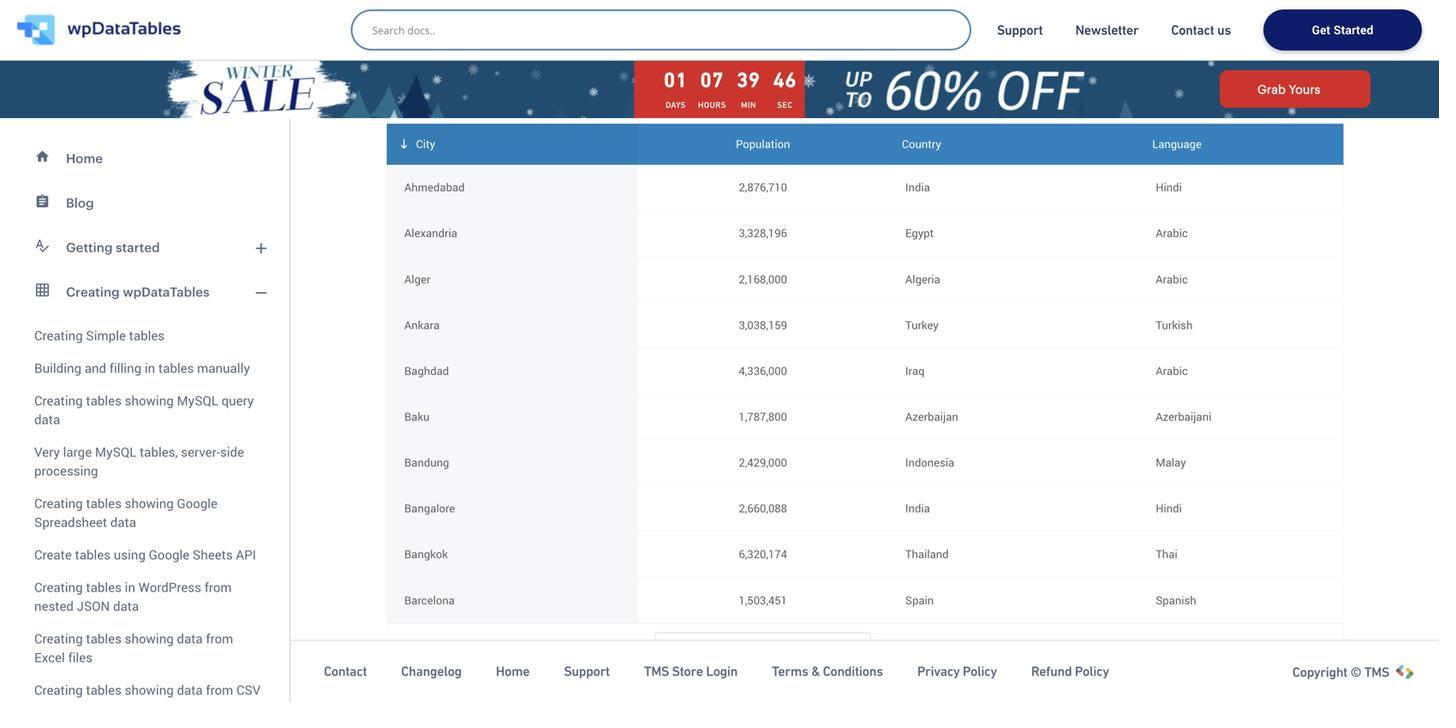 Task type: vqa. For each thing, say whether or not it's contained in the screenshot.
tables within the Creating tables showing Google Spreadsheet data
yes



Task type: describe. For each thing, give the bounding box(es) containing it.
To number field
[[655, 668, 871, 699]]

azerbaijan
[[905, 409, 958, 424]]

thai
[[1156, 547, 1178, 562]]

creating tables in wordpress from nested json data link
[[10, 571, 279, 623]]

from for creating tables in wordpress from nested json data
[[205, 579, 232, 596]]

spanish
[[1156, 593, 1197, 608]]

privacy policy link
[[917, 663, 997, 680]]

bangalore
[[404, 501, 455, 516]]

turkish
[[1156, 317, 1193, 333]]

from for creating tables showing data from csv files
[[206, 682, 233, 699]]

egypt
[[905, 225, 934, 241]]

contact link
[[324, 663, 367, 680]]

wpdatatables
[[123, 284, 210, 299]]

data inside creating tables in wordpress from nested json data
[[113, 598, 139, 615]]

country
[[902, 136, 941, 152]]

creating for creating tables showing mysql query data
[[34, 392, 83, 410]]

manually
[[197, 359, 250, 377]]

46
[[773, 68, 797, 92]]

creating simple tables
[[34, 327, 165, 344]]

files for creating tables showing data from csv files
[[34, 700, 59, 703]]

building and filling in tables manually link
[[10, 352, 279, 385]]

building and filling in tables manually
[[34, 359, 250, 377]]

refund policy
[[1031, 664, 1109, 680]]

malay
[[1156, 455, 1186, 470]]

creating tables showing google spreadsheet data
[[34, 495, 218, 531]]

api
[[236, 546, 256, 564]]

tms store login
[[644, 664, 738, 680]]

3,328,196
[[739, 225, 787, 241]]

conditions
[[823, 664, 883, 680]]

google for using
[[149, 546, 190, 564]]

policy for privacy policy
[[963, 664, 997, 680]]

creating wpdatatables
[[66, 284, 210, 299]]

spreadsheet
[[34, 514, 107, 531]]

data inside creating tables showing google spreadsheet data
[[110, 514, 136, 531]]

grab yours
[[1258, 82, 1321, 96]]

changelog link
[[401, 663, 462, 680]]

tables up building and filling in tables manually link
[[129, 327, 165, 344]]

terms & conditions link
[[772, 663, 883, 680]]

hindi for 2,660,088
[[1156, 501, 1182, 516]]

using
[[114, 546, 146, 564]]

create
[[34, 546, 72, 564]]

entries
[[1293, 91, 1330, 106]]

2,429,000
[[739, 455, 787, 470]]

1,503,451
[[739, 593, 787, 608]]

baghdad
[[404, 363, 449, 379]]

creating for creating tables showing data from excel files
[[34, 630, 83, 648]]

1 horizontal spatial tms
[[1364, 665, 1390, 680]]

arabic for algeria
[[1156, 271, 1188, 287]]

data inside creating tables showing data from csv files
[[177, 682, 203, 699]]

create tables using google sheets api
[[34, 546, 256, 564]]

1 horizontal spatial home link
[[496, 663, 530, 680]]

privacy
[[917, 664, 960, 680]]

tables,
[[140, 443, 178, 461]]

showing for creating tables showing mysql query data
[[125, 392, 174, 410]]

turkey
[[905, 317, 939, 333]]

getting
[[66, 240, 113, 255]]

ankara
[[404, 317, 440, 333]]

creating for creating tables in wordpress from nested json data
[[34, 579, 83, 596]]

blog link
[[10, 181, 279, 225]]

creating wpdatatables link
[[10, 270, 279, 314]]

01
[[664, 68, 688, 92]]

thailand
[[905, 547, 949, 562]]

creating for creating simple tables
[[34, 327, 83, 344]]

india for 2,876,710
[[905, 180, 930, 195]]

population: activate to sort column ascending element
[[638, 124, 888, 165]]

population
[[736, 136, 790, 152]]

tables for creating tables showing data from excel files
[[86, 630, 122, 648]]

2,168,000
[[739, 271, 787, 287]]

files for creating tables showing data from excel files
[[68, 649, 93, 667]]

tables for creating tables in wordpress from nested json data
[[86, 579, 122, 596]]

City text field
[[404, 650, 621, 681]]

changelog
[[401, 664, 462, 680]]

refund
[[1031, 664, 1072, 680]]

6,320,174
[[739, 547, 787, 562]]

azerbaijani
[[1156, 409, 1212, 424]]

getting started link
[[10, 225, 279, 270]]

creating tables in wordpress from nested json data
[[34, 579, 232, 615]]

terms & conditions
[[772, 664, 883, 680]]

From number field
[[655, 633, 871, 663]]

creating tables showing data from excel files
[[34, 630, 233, 667]]

newsletter link
[[1076, 21, 1139, 39]]

hindi for 2,876,710
[[1156, 180, 1182, 195]]

tables down creating simple tables "link"
[[158, 359, 194, 377]]

0 horizontal spatial support
[[564, 664, 610, 680]]

mysql inside very large mysql tables, server-side processing
[[95, 443, 136, 461]]

barcelona
[[404, 593, 455, 608]]

showing for creating tables showing data from csv files
[[125, 682, 174, 699]]

&
[[811, 664, 820, 680]]

filling
[[109, 359, 141, 377]]

days
[[666, 100, 686, 110]]

data inside creating tables showing mysql query data
[[34, 411, 60, 428]]

alger
[[404, 271, 430, 287]]

4,336,000
[[739, 363, 787, 379]]

large
[[63, 443, 92, 461]]

39
[[737, 68, 761, 92]]

1,787,800
[[739, 409, 787, 424]]

side
[[220, 443, 244, 461]]

tables for create tables using google sheets api
[[75, 546, 111, 564]]

mysql inside creating tables showing mysql query data
[[177, 392, 218, 410]]

from for creating tables showing data from excel files
[[206, 630, 233, 648]]

home inside home link
[[66, 151, 103, 166]]

copyright © tms
[[1293, 665, 1390, 680]]



Task type: locate. For each thing, give the bounding box(es) containing it.
0 vertical spatial support link
[[997, 21, 1043, 39]]

tables up spreadsheet
[[86, 495, 122, 512]]

baku
[[404, 409, 430, 424]]

contact for contact
[[324, 664, 367, 680]]

wpdatatables - tables and charts manager wordpress plugin image
[[17, 15, 181, 45]]

arabic for egypt
[[1156, 225, 1188, 241]]

2 vertical spatial from
[[206, 682, 233, 699]]

creating up nested
[[34, 579, 83, 596]]

home right changelog
[[496, 664, 530, 680]]

bangkok
[[404, 547, 448, 562]]

started
[[116, 240, 160, 255]]

google inside create tables using google sheets api "link"
[[149, 546, 190, 564]]

server-
[[181, 443, 220, 461]]

1 horizontal spatial mysql
[[177, 392, 218, 410]]

creating inside creating tables showing data from csv files
[[34, 682, 83, 699]]

get
[[1312, 22, 1331, 38]]

contact for contact us
[[1171, 22, 1214, 38]]

hindi
[[1156, 180, 1182, 195], [1156, 501, 1182, 516]]

3 showing from the top
[[125, 630, 174, 648]]

home link right changelog
[[496, 663, 530, 680]]

tables for creating tables showing google spreadsheet data
[[86, 495, 122, 512]]

from inside the creating tables showing data from excel files
[[206, 630, 233, 648]]

wordpress
[[139, 579, 201, 596]]

0 vertical spatial arabic
[[1156, 225, 1188, 241]]

1 horizontal spatial files
[[68, 649, 93, 667]]

creating down excel
[[34, 682, 83, 699]]

us
[[1217, 22, 1231, 38]]

grab yours link
[[1220, 70, 1371, 108]]

showing for creating tables showing data from excel files
[[125, 630, 174, 648]]

support link
[[997, 21, 1043, 39], [564, 663, 610, 680]]

from inside creating tables showing data from csv files
[[206, 682, 233, 699]]

arabic
[[1156, 225, 1188, 241], [1156, 271, 1188, 287], [1156, 363, 1188, 379]]

tms inside tms store login link
[[644, 664, 669, 680]]

1 vertical spatial home
[[496, 664, 530, 680]]

1 vertical spatial support link
[[564, 663, 610, 680]]

tables down and
[[86, 392, 122, 410]]

tables down the creating tables showing data from excel files
[[86, 682, 122, 699]]

tms right © on the right bottom of the page
[[1364, 665, 1390, 680]]

contact us link
[[1171, 21, 1231, 39]]

1 horizontal spatial policy
[[1075, 664, 1109, 680]]

support
[[997, 22, 1043, 38], [564, 664, 610, 680]]

google up wordpress
[[149, 546, 190, 564]]

Search form search field
[[372, 18, 959, 42]]

policy right privacy
[[963, 664, 997, 680]]

creating simple tables link
[[10, 314, 279, 352]]

data up very
[[34, 411, 60, 428]]

create tables using google sheets api link
[[10, 539, 279, 571]]

creating inside "link"
[[34, 327, 83, 344]]

showing for creating tables showing google spreadsheet data
[[125, 495, 174, 512]]

tables inside creating tables showing mysql query data
[[86, 392, 122, 410]]

2 showing from the top
[[125, 495, 174, 512]]

0 vertical spatial google
[[177, 495, 218, 512]]

get started link
[[1264, 9, 1422, 51]]

0 vertical spatial files
[[68, 649, 93, 667]]

min
[[741, 100, 756, 110]]

creating tables showing google spreadsheet data link
[[10, 487, 279, 539]]

1 horizontal spatial support link
[[997, 21, 1043, 39]]

country: activate to sort column ascending element
[[888, 124, 1139, 165]]

excel
[[34, 649, 65, 667]]

sheets
[[193, 546, 233, 564]]

tables inside creating tables in wordpress from nested json data
[[86, 579, 122, 596]]

hours
[[698, 100, 726, 110]]

arabic for iraq
[[1156, 363, 1188, 379]]

1 vertical spatial support
[[564, 664, 610, 680]]

4 showing from the top
[[125, 682, 174, 699]]

0 vertical spatial home
[[66, 151, 103, 166]]

0 horizontal spatial tms
[[644, 664, 669, 680]]

1 horizontal spatial contact
[[1171, 22, 1214, 38]]

creating up excel
[[34, 630, 83, 648]]

creating tables showing data from excel files link
[[10, 623, 279, 674]]

in inside creating tables in wordpress from nested json data
[[125, 579, 135, 596]]

india down country
[[905, 180, 930, 195]]

creating inside the creating tables showing data from excel files
[[34, 630, 83, 648]]

from
[[205, 579, 232, 596], [206, 630, 233, 648], [206, 682, 233, 699]]

csv
[[236, 682, 261, 699]]

getting started
[[66, 240, 160, 255]]

0 horizontal spatial files
[[34, 700, 59, 703]]

Country text field
[[905, 650, 1122, 681]]

0 horizontal spatial contact
[[324, 664, 367, 680]]

Search input search field
[[372, 18, 959, 42]]

spain
[[905, 593, 934, 608]]

1 vertical spatial in
[[125, 579, 135, 596]]

contact
[[1171, 22, 1214, 38], [324, 664, 367, 680]]

1 vertical spatial hindi
[[1156, 501, 1182, 516]]

language: activate to sort column ascending element
[[1139, 124, 1344, 165]]

contact us
[[1171, 22, 1231, 38]]

policy for refund policy
[[1075, 664, 1109, 680]]

simple
[[86, 327, 126, 344]]

1 vertical spatial arabic
[[1156, 271, 1188, 287]]

iraq
[[905, 363, 925, 379]]

2 policy from the left
[[1075, 664, 1109, 680]]

get started
[[1312, 22, 1374, 38]]

2 vertical spatial arabic
[[1156, 363, 1188, 379]]

0 horizontal spatial mysql
[[95, 443, 136, 461]]

0 vertical spatial india
[[905, 180, 930, 195]]

creating up 'building'
[[34, 327, 83, 344]]

2 hindi from the top
[[1156, 501, 1182, 516]]

3,038,159
[[739, 317, 787, 333]]

contact inside contact us link
[[1171, 22, 1214, 38]]

home
[[66, 151, 103, 166], [496, 664, 530, 680]]

1 vertical spatial home link
[[496, 663, 530, 680]]

2,876,710
[[739, 180, 787, 195]]

creating inside "link"
[[66, 284, 120, 299]]

showing
[[125, 392, 174, 410], [125, 495, 174, 512], [125, 630, 174, 648], [125, 682, 174, 699]]

1 vertical spatial files
[[34, 700, 59, 703]]

3 arabic from the top
[[1156, 363, 1188, 379]]

ahmedabad
[[404, 180, 465, 195]]

creating
[[66, 284, 120, 299], [34, 327, 83, 344], [34, 392, 83, 410], [34, 495, 83, 512], [34, 579, 83, 596], [34, 630, 83, 648], [34, 682, 83, 699]]

1 vertical spatial contact
[[324, 664, 367, 680]]

creating tables showing mysql query data link
[[10, 385, 279, 436]]

creating tables showing mysql query data
[[34, 392, 254, 428]]

indonesia
[[905, 455, 955, 470]]

showing down building and filling in tables manually link
[[125, 392, 174, 410]]

1 vertical spatial google
[[149, 546, 190, 564]]

©
[[1351, 665, 1362, 680]]

files down excel
[[34, 700, 59, 703]]

2 india from the top
[[905, 501, 930, 516]]

hindi down language
[[1156, 180, 1182, 195]]

creating up spreadsheet
[[34, 495, 83, 512]]

tables inside the creating tables showing data from excel files
[[86, 630, 122, 648]]

creating up creating simple tables
[[66, 284, 120, 299]]

0 vertical spatial contact
[[1171, 22, 1214, 38]]

1 showing from the top
[[125, 392, 174, 410]]

0 horizontal spatial support link
[[564, 663, 610, 680]]

data up using
[[110, 514, 136, 531]]

showing down very large mysql tables, server-side processing link
[[125, 495, 174, 512]]

0 vertical spatial from
[[205, 579, 232, 596]]

creating for creating tables showing data from csv files
[[34, 682, 83, 699]]

creating for creating wpdatatables
[[66, 284, 120, 299]]

creating tables showing data from csv files link
[[10, 674, 279, 703]]

tables inside creating tables showing google spreadsheet data
[[86, 495, 122, 512]]

home up blog
[[66, 151, 103, 166]]

0 horizontal spatial in
[[125, 579, 135, 596]]

city
[[416, 136, 435, 152]]

tables for creating tables showing mysql query data
[[86, 392, 122, 410]]

mysql
[[177, 392, 218, 410], [95, 443, 136, 461]]

0 horizontal spatial home link
[[10, 136, 279, 181]]

login
[[706, 664, 738, 680]]

data left "csv" on the left bottom of the page
[[177, 682, 203, 699]]

print
[[422, 51, 447, 67]]

newsletter
[[1076, 22, 1139, 38]]

1 horizontal spatial support
[[997, 22, 1043, 38]]

0 vertical spatial mysql
[[177, 392, 218, 410]]

07
[[700, 68, 724, 92]]

1 india from the top
[[905, 180, 930, 195]]

sec
[[777, 100, 793, 110]]

policy
[[963, 664, 997, 680], [1075, 664, 1109, 680]]

mysql right large
[[95, 443, 136, 461]]

showing inside creating tables showing data from csv files
[[125, 682, 174, 699]]

tables left using
[[75, 546, 111, 564]]

0 horizontal spatial home
[[66, 151, 103, 166]]

from inside creating tables in wordpress from nested json data
[[205, 579, 232, 596]]

tables up json
[[86, 579, 122, 596]]

showing down creating tables showing data from excel files link
[[125, 682, 174, 699]]

showing inside the creating tables showing data from excel files
[[125, 630, 174, 648]]

2,660,088
[[739, 501, 787, 516]]

very large mysql tables, server-side processing link
[[10, 436, 279, 487]]

data inside the creating tables showing data from excel files
[[177, 630, 203, 648]]

1 arabic from the top
[[1156, 225, 1188, 241]]

2 arabic from the top
[[1156, 271, 1188, 287]]

nested
[[34, 598, 74, 615]]

creating inside creating tables showing google spreadsheet data
[[34, 495, 83, 512]]

and
[[85, 359, 106, 377]]

tms left store at the left bottom
[[644, 664, 669, 680]]

india for 2,660,088
[[905, 501, 930, 516]]

showing inside creating tables showing google spreadsheet data
[[125, 495, 174, 512]]

1 horizontal spatial in
[[145, 359, 155, 377]]

in right the "filling"
[[145, 359, 155, 377]]

city: activate to sort column descending element
[[387, 124, 638, 165]]

creating down 'building'
[[34, 392, 83, 410]]

showing inside creating tables showing mysql query data
[[125, 392, 174, 410]]

files right excel
[[68, 649, 93, 667]]

0 vertical spatial home link
[[10, 136, 279, 181]]

1 vertical spatial india
[[905, 501, 930, 516]]

1 policy from the left
[[963, 664, 997, 680]]

files inside creating tables showing data from csv files
[[34, 700, 59, 703]]

1 hindi from the top
[[1156, 180, 1182, 195]]

tables for creating tables showing data from csv files
[[86, 682, 122, 699]]

started
[[1334, 22, 1374, 38]]

tables inside creating tables showing data from csv files
[[86, 682, 122, 699]]

blog
[[66, 195, 94, 210]]

google for showing
[[177, 495, 218, 512]]

policy right refund
[[1075, 664, 1109, 680]]

creating inside creating tables showing mysql query data
[[34, 392, 83, 410]]

json
[[77, 598, 110, 615]]

bandung
[[404, 455, 449, 470]]

home link up blog
[[10, 136, 279, 181]]

1 vertical spatial mysql
[[95, 443, 136, 461]]

google down server-
[[177, 495, 218, 512]]

0 vertical spatial hindi
[[1156, 180, 1182, 195]]

hindi down malay in the bottom of the page
[[1156, 501, 1182, 516]]

privacy policy
[[917, 664, 997, 680]]

google inside creating tables showing google spreadsheet data
[[177, 495, 218, 512]]

india up thailand
[[905, 501, 930, 516]]

creating tables showing data from csv files
[[34, 682, 261, 703]]

tables down json
[[86, 630, 122, 648]]

data down wordpress
[[177, 630, 203, 648]]

creating for creating tables showing google spreadsheet data
[[34, 495, 83, 512]]

creating inside creating tables in wordpress from nested json data
[[34, 579, 83, 596]]

1 horizontal spatial home
[[496, 664, 530, 680]]

alexandria
[[404, 225, 457, 241]]

files inside the creating tables showing data from excel files
[[68, 649, 93, 667]]

0 vertical spatial in
[[145, 359, 155, 377]]

1 vertical spatial from
[[206, 630, 233, 648]]

in down using
[[125, 579, 135, 596]]

print button
[[386, 42, 463, 76]]

home link
[[10, 136, 279, 181], [496, 663, 530, 680]]

0 horizontal spatial policy
[[963, 664, 997, 680]]

data right json
[[113, 598, 139, 615]]

0 vertical spatial support
[[997, 22, 1043, 38]]

showing down creating tables in wordpress from nested json data link
[[125, 630, 174, 648]]

mysql left query
[[177, 392, 218, 410]]

store
[[672, 664, 703, 680]]



